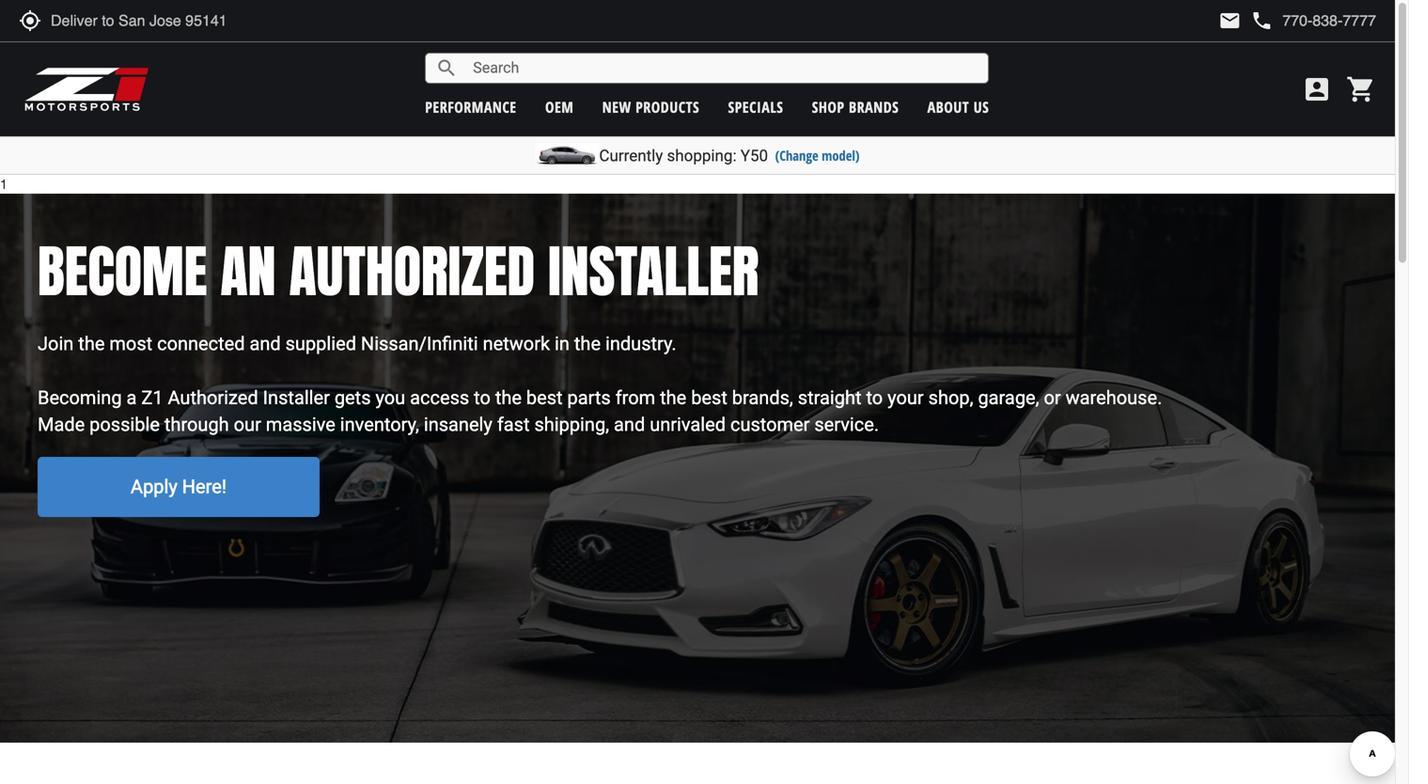 Task type: locate. For each thing, give the bounding box(es) containing it.
authorized
[[289, 229, 535, 314], [168, 387, 258, 409]]

or
[[1044, 387, 1061, 409]]

customer
[[730, 414, 810, 436]]

phone
[[1251, 9, 1273, 32]]

shipping,
[[534, 414, 609, 436]]

0 vertical spatial and
[[250, 333, 281, 355]]

inventory,
[[340, 414, 419, 436]]

installer up industry.
[[548, 229, 759, 314]]

and
[[250, 333, 281, 355], [614, 414, 645, 436]]

1 vertical spatial and
[[614, 414, 645, 436]]

service.
[[814, 414, 879, 436]]

join the most connected and supplied nissan/infiniti network in the industry.
[[38, 333, 677, 355]]

best up shipping,
[[526, 387, 563, 409]]

mail
[[1219, 9, 1241, 32]]

brands
[[849, 97, 899, 117]]

shop
[[812, 97, 845, 117]]

becoming
[[38, 387, 122, 409]]

0 vertical spatial authorized
[[289, 229, 535, 314]]

straight
[[798, 387, 862, 409]]

installer
[[548, 229, 759, 314], [263, 387, 330, 409]]

your
[[888, 387, 924, 409]]

fast
[[497, 414, 530, 436]]

parts
[[567, 387, 611, 409]]

0 horizontal spatial to
[[474, 387, 491, 409]]

shop,
[[928, 387, 973, 409]]

unrivaled
[[650, 414, 726, 436]]

2 best from the left
[[691, 387, 727, 409]]

installer up massive
[[263, 387, 330, 409]]

model)
[[822, 146, 860, 165]]

account_box link
[[1297, 74, 1337, 104]]

best up unrivaled
[[691, 387, 727, 409]]

Search search field
[[458, 54, 988, 83]]

most
[[109, 333, 152, 355]]

1 horizontal spatial and
[[614, 414, 645, 436]]

1 vertical spatial authorized
[[168, 387, 258, 409]]

to
[[474, 387, 491, 409], [866, 387, 883, 409]]

0 horizontal spatial best
[[526, 387, 563, 409]]

account_box
[[1302, 74, 1332, 104]]

shopping:
[[667, 146, 737, 165]]

1 vertical spatial installer
[[263, 387, 330, 409]]

to left your
[[866, 387, 883, 409]]

become
[[38, 229, 207, 314]]

0 horizontal spatial installer
[[263, 387, 330, 409]]

1 horizontal spatial best
[[691, 387, 727, 409]]

apply here! link
[[38, 457, 320, 517]]

apply here!
[[131, 476, 227, 498]]

in
[[555, 333, 570, 355]]

brands,
[[732, 387, 793, 409]]

authorized up nissan/infiniti
[[289, 229, 535, 314]]

and down from
[[614, 414, 645, 436]]

the
[[78, 333, 105, 355], [574, 333, 601, 355], [495, 387, 522, 409], [660, 387, 687, 409]]

the right in
[[574, 333, 601, 355]]

garage,
[[978, 387, 1039, 409]]

best
[[526, 387, 563, 409], [691, 387, 727, 409]]

to up insanely
[[474, 387, 491, 409]]

and inside becoming a z1 authorized installer gets you access to the best parts from the best brands, straight to your shop, garage, or warehouse. made possible through our massive inventory, insanely fast shipping, and unrivaled customer service.
[[614, 414, 645, 436]]

0 vertical spatial installer
[[548, 229, 759, 314]]

insanely
[[424, 414, 492, 436]]

made
[[38, 414, 85, 436]]

1 horizontal spatial to
[[866, 387, 883, 409]]

0 horizontal spatial authorized
[[168, 387, 258, 409]]

shop brands
[[812, 97, 899, 117]]

authorized up through
[[168, 387, 258, 409]]

1 horizontal spatial installer
[[548, 229, 759, 314]]

new
[[602, 97, 631, 117]]

1 to from the left
[[474, 387, 491, 409]]

and left supplied
[[250, 333, 281, 355]]



Task type: vqa. For each thing, say whether or not it's contained in the screenshot.
best
yes



Task type: describe. For each thing, give the bounding box(es) containing it.
oem link
[[545, 97, 574, 117]]

apply
[[131, 476, 178, 498]]

2 to from the left
[[866, 387, 883, 409]]

z1 motorsports logo image
[[24, 66, 150, 113]]

z1
[[141, 387, 163, 409]]

specials
[[728, 97, 783, 117]]

warehouse.
[[1066, 387, 1162, 409]]

my_location
[[19, 9, 41, 32]]

through
[[164, 414, 229, 436]]

here!
[[182, 476, 227, 498]]

performance link
[[425, 97, 517, 117]]

shopping_cart
[[1346, 74, 1376, 104]]

shop brands link
[[812, 97, 899, 117]]

authorized inside becoming a z1 authorized installer gets you access to the best parts from the best brands, straight to your shop, garage, or warehouse. made possible through our massive inventory, insanely fast shipping, and unrivaled customer service.
[[168, 387, 258, 409]]

gets
[[335, 387, 371, 409]]

network
[[483, 333, 550, 355]]

possible
[[89, 414, 160, 436]]

becoming a z1 authorized installer gets you access to the best parts from the best brands, straight to your shop, garage, or warehouse. made possible through our massive inventory, insanely fast shipping, and unrivaled customer service.
[[38, 387, 1162, 436]]

performance
[[425, 97, 517, 117]]

our
[[234, 414, 261, 436]]

1
[[0, 176, 7, 192]]

1 best from the left
[[526, 387, 563, 409]]

become an authorized installer
[[38, 229, 759, 314]]

mail phone
[[1219, 9, 1273, 32]]

new products link
[[602, 97, 700, 117]]

industry.
[[605, 333, 677, 355]]

about us link
[[927, 97, 989, 117]]

about us
[[927, 97, 989, 117]]

(change
[[775, 146, 818, 165]]

search
[[435, 57, 458, 79]]

a
[[126, 387, 137, 409]]

massive
[[266, 414, 335, 436]]

join
[[38, 333, 74, 355]]

an
[[221, 229, 276, 314]]

about
[[927, 97, 969, 117]]

(change model) link
[[775, 146, 860, 165]]

0 horizontal spatial and
[[250, 333, 281, 355]]

shopping_cart link
[[1342, 74, 1376, 104]]

products
[[636, 97, 700, 117]]

oem
[[545, 97, 574, 117]]

the up unrivaled
[[660, 387, 687, 409]]

the up fast
[[495, 387, 522, 409]]

y50
[[741, 146, 768, 165]]

currently shopping: y50 (change model)
[[599, 146, 860, 165]]

apply here! button
[[38, 457, 320, 517]]

currently
[[599, 146, 663, 165]]

specials link
[[728, 97, 783, 117]]

nissan/infiniti
[[361, 333, 478, 355]]

us
[[974, 97, 989, 117]]

mail link
[[1219, 9, 1241, 32]]

connected
[[157, 333, 245, 355]]

from
[[615, 387, 655, 409]]

1 horizontal spatial authorized
[[289, 229, 535, 314]]

new products
[[602, 97, 700, 117]]

supplied
[[285, 333, 356, 355]]

installer inside becoming a z1 authorized installer gets you access to the best parts from the best brands, straight to your shop, garage, or warehouse. made possible through our massive inventory, insanely fast shipping, and unrivaled customer service.
[[263, 387, 330, 409]]

you
[[376, 387, 405, 409]]

the right join
[[78, 333, 105, 355]]

access
[[410, 387, 469, 409]]

phone link
[[1251, 9, 1376, 32]]



